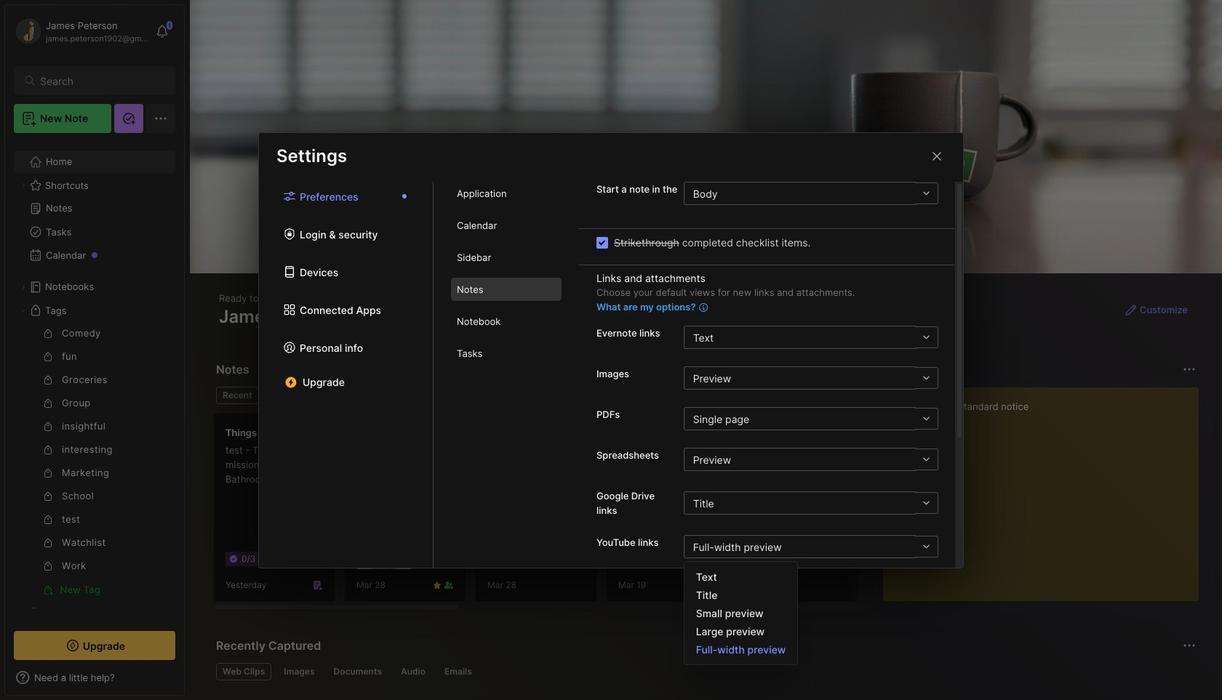 Task type: locate. For each thing, give the bounding box(es) containing it.
close image
[[928, 147, 946, 165]]

tree
[[5, 142, 184, 657]]

group
[[14, 322, 167, 602]]

Start a new note in the body or title. field
[[684, 182, 938, 205]]

row group
[[213, 413, 1222, 611]]

Choose default view option for PDFs field
[[684, 407, 938, 431]]

tab list
[[259, 182, 434, 568], [434, 182, 579, 568], [216, 387, 859, 404], [216, 663, 1194, 681]]

tab
[[451, 182, 562, 205], [451, 214, 562, 237], [451, 246, 562, 269], [451, 278, 562, 301], [451, 310, 562, 333], [451, 342, 562, 365], [216, 387, 259, 404], [265, 387, 324, 404], [216, 663, 272, 681], [277, 663, 321, 681], [327, 663, 388, 681], [394, 663, 432, 681], [438, 663, 478, 681]]

dropdown list menu
[[684, 568, 798, 659]]

tree inside the main "element"
[[5, 142, 184, 657]]

expand tags image
[[19, 306, 28, 315]]

Choose default view option for YouTube links field
[[684, 535, 938, 559]]

None search field
[[40, 72, 162, 89]]

Search text field
[[40, 74, 162, 88]]

Choose default view option for Evernote links field
[[684, 326, 938, 349]]

Choose default view option for Google Drive links field
[[684, 492, 938, 515]]



Task type: vqa. For each thing, say whether or not it's contained in the screenshot.
SEARCH FIELD
yes



Task type: describe. For each thing, give the bounding box(es) containing it.
expand notebooks image
[[19, 283, 28, 292]]

Start writing… text field
[[895, 388, 1198, 590]]

thumbnail image
[[356, 514, 412, 570]]

main element
[[0, 0, 189, 701]]

Choose default view option for Spreadsheets field
[[684, 448, 938, 471]]

group inside the main "element"
[[14, 322, 167, 602]]

Select52 checkbox
[[597, 237, 608, 248]]

none search field inside the main "element"
[[40, 72, 162, 89]]

Choose default view option for Images field
[[684, 367, 938, 390]]



